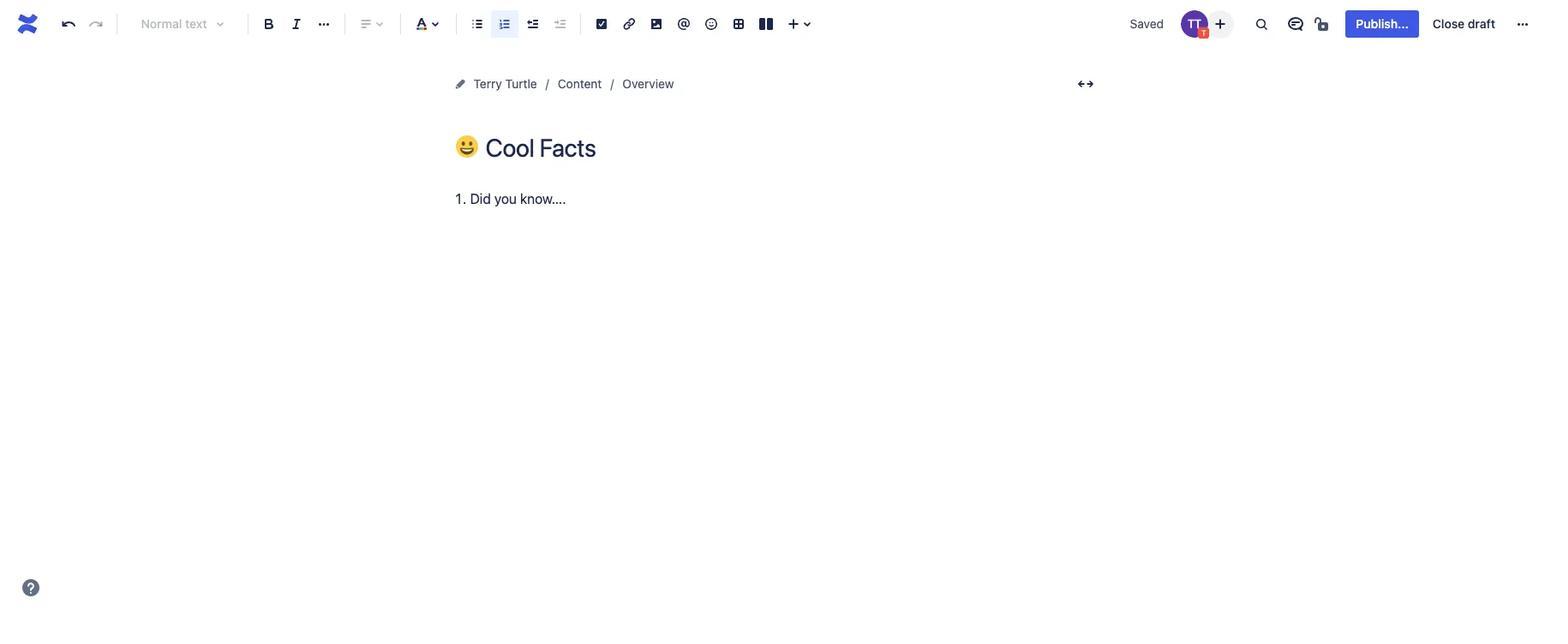 Task type: vqa. For each thing, say whether or not it's contained in the screenshot.
More formatting image
yes



Task type: describe. For each thing, give the bounding box(es) containing it.
emoji image
[[701, 14, 722, 34]]

make page full-width image
[[1076, 74, 1096, 94]]

saved
[[1131, 16, 1165, 31]]

did you know….
[[470, 191, 566, 207]]

overview
[[623, 76, 674, 91]]

publish... button
[[1347, 10, 1420, 38]]

publish...
[[1357, 16, 1410, 31]]

terry turtle link
[[474, 74, 537, 94]]

mention image
[[674, 14, 695, 34]]

confluence image
[[14, 10, 41, 38]]

Main content area, start typing to enter text. text field
[[450, 188, 1101, 211]]

bullet list ⌘⇧8 image
[[467, 14, 488, 34]]

add image, video, or file image
[[647, 14, 667, 34]]

move this page image
[[453, 77, 467, 91]]

close draft
[[1434, 16, 1496, 31]]

numbered list ⌘⇧7 image
[[495, 14, 515, 34]]

action item image
[[592, 14, 612, 34]]

overview link
[[623, 74, 674, 94]]

terry turtle
[[474, 76, 537, 91]]

content
[[558, 76, 602, 91]]



Task type: locate. For each thing, give the bounding box(es) containing it.
:grinning: image
[[456, 135, 478, 158], [456, 135, 478, 158]]

redo ⌘⇧z image
[[86, 14, 106, 34]]

find and replace image
[[1252, 14, 1273, 34]]

layouts image
[[756, 14, 777, 34]]

bold ⌘b image
[[259, 14, 280, 34]]

no restrictions image
[[1314, 14, 1335, 34]]

invite to edit image
[[1211, 13, 1232, 34]]

Give this page a title text field
[[486, 134, 1101, 162]]

undo ⌘z image
[[58, 14, 79, 34]]

indent tab image
[[550, 14, 570, 34]]

terry
[[474, 76, 502, 91]]

comment icon image
[[1287, 14, 1307, 34]]

italic ⌘i image
[[286, 14, 307, 34]]

more formatting image
[[314, 14, 334, 34]]

more image
[[1513, 14, 1534, 34]]

confluence image
[[14, 10, 41, 38]]

you
[[495, 191, 517, 207]]

close
[[1434, 16, 1465, 31]]

help image
[[21, 578, 41, 598]]

terry turtle image
[[1182, 10, 1209, 38]]

content link
[[558, 74, 602, 94]]

draft
[[1469, 16, 1496, 31]]

turtle
[[505, 76, 537, 91]]

know….
[[520, 191, 566, 207]]

close draft button
[[1423, 10, 1507, 38]]

table image
[[729, 14, 749, 34]]

link image
[[619, 14, 640, 34]]

did
[[470, 191, 491, 207]]

outdent ⇧tab image
[[522, 14, 543, 34]]



